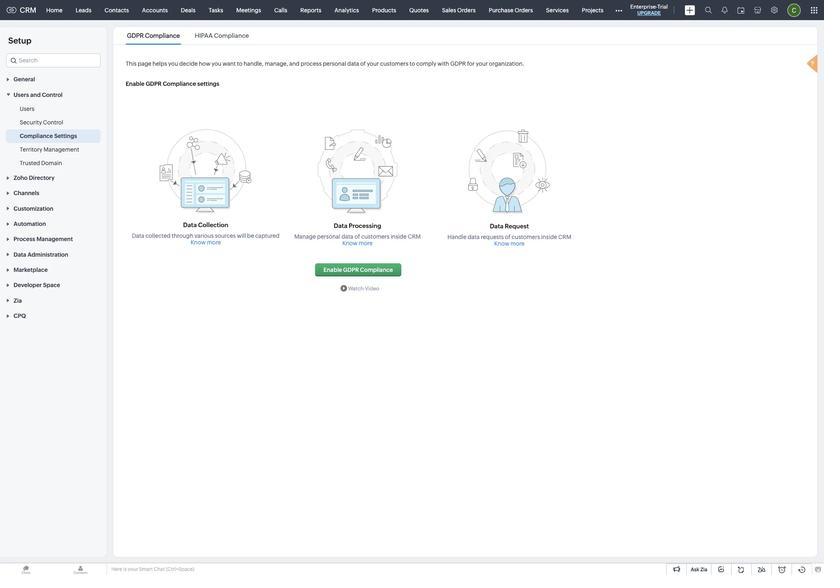 Task type: describe. For each thing, give the bounding box(es) containing it.
crm for data processing
[[408, 233, 421, 240]]

products
[[372, 7, 396, 13]]

process management button
[[0, 231, 107, 247]]

services link
[[540, 0, 576, 20]]

trusted
[[20, 160, 40, 166]]

this page helps you decide how you want to handle, manage, and process personal data of your customers to comply with gdpr for your organization.
[[126, 60, 524, 67]]

users and control button
[[0, 87, 107, 102]]

organization.
[[489, 60, 524, 67]]

zia inside dropdown button
[[14, 297, 22, 304]]

data for data request
[[490, 223, 504, 230]]

enable for enable gdpr compliance
[[324, 267, 342, 273]]

compliance inside users and control region
[[20, 133, 53, 139]]

compliance down 'decide'
[[163, 81, 196, 87]]

of for data processing
[[355, 233, 360, 240]]

deals link
[[174, 0, 202, 20]]

analytics link
[[328, 0, 366, 20]]

sales orders link
[[436, 0, 482, 20]]

settings
[[54, 133, 77, 139]]

various
[[194, 233, 214, 239]]

quotes link
[[403, 0, 436, 20]]

zoho
[[14, 175, 28, 181]]

security control
[[20, 119, 63, 126]]

enable for enable gdpr compliance settings
[[126, 81, 144, 87]]

1 horizontal spatial your
[[367, 60, 379, 67]]

profile image
[[788, 3, 801, 17]]

processing
[[349, 222, 381, 229]]

services
[[546, 7, 569, 13]]

contacts
[[105, 7, 129, 13]]

contacts image
[[55, 564, 106, 575]]

meetings
[[236, 7, 261, 13]]

marketplace button
[[0, 262, 107, 277]]

comply
[[416, 60, 437, 67]]

purchase orders
[[489, 7, 533, 13]]

developer
[[14, 282, 42, 289]]

of for data request
[[505, 234, 511, 240]]

watch
[[348, 286, 364, 292]]

purchase orders link
[[482, 0, 540, 20]]

settings
[[197, 81, 219, 87]]

create menu element
[[680, 0, 700, 20]]

handle,
[[244, 60, 264, 67]]

meetings link
[[230, 0, 268, 20]]

and inside dropdown button
[[30, 92, 41, 98]]

directory
[[29, 175, 54, 181]]

reports link
[[294, 0, 328, 20]]

manage,
[[265, 60, 288, 67]]

zoho directory
[[14, 175, 54, 181]]

data administration button
[[0, 247, 107, 262]]

territory management
[[20, 146, 79, 153]]

crm for data request
[[558, 234, 571, 240]]

users and control
[[14, 92, 63, 98]]

2 horizontal spatial your
[[476, 60, 488, 67]]

analytics
[[335, 7, 359, 13]]

0 horizontal spatial crm
[[20, 6, 36, 14]]

enable gdpr compliance settings
[[126, 81, 219, 87]]

cpq button
[[0, 308, 107, 323]]

users and control region
[[0, 102, 107, 170]]

territory management link
[[20, 145, 79, 154]]

projects
[[582, 7, 604, 13]]

quotes
[[409, 7, 429, 13]]

gdpr compliance
[[127, 32, 180, 39]]

2 to from the left
[[410, 60, 415, 67]]

request
[[505, 223, 529, 230]]

know for data processing
[[343, 240, 358, 247]]

captured
[[255, 233, 280, 239]]

users for users and control
[[14, 92, 29, 98]]

leads
[[76, 7, 91, 13]]

trusted domain
[[20, 160, 62, 166]]

cpq
[[14, 313, 26, 319]]

more for data processing
[[359, 240, 373, 247]]

customers for data processing
[[361, 233, 390, 240]]

hipaa compliance
[[195, 32, 249, 39]]

this
[[126, 60, 137, 67]]

management for territory management
[[44, 146, 79, 153]]

tasks
[[209, 7, 223, 13]]

inside for processing
[[391, 233, 407, 240]]

collected
[[145, 233, 171, 239]]

0 horizontal spatial your
[[128, 567, 138, 572]]

automation
[[14, 221, 46, 227]]

helps
[[153, 60, 167, 67]]

data left collected
[[132, 233, 144, 239]]

want
[[223, 60, 236, 67]]

video
[[365, 286, 379, 292]]

home
[[46, 7, 63, 13]]

handle
[[448, 234, 467, 240]]

gdpr left for
[[450, 60, 466, 67]]

compliance settings link
[[20, 132, 77, 140]]

watch video
[[348, 286, 379, 292]]

inside for request
[[541, 234, 557, 240]]

data processing manage personal data of customers inside crm know more
[[294, 222, 421, 247]]

will
[[237, 233, 246, 239]]

help image
[[805, 53, 822, 76]]

sales orders
[[442, 7, 476, 13]]

calendar image
[[737, 7, 744, 13]]

(ctrl+space)
[[166, 567, 194, 572]]

sources
[[215, 233, 236, 239]]

gdpr up this
[[127, 32, 144, 39]]

compliance settings
[[20, 133, 77, 139]]

collection
[[198, 221, 228, 228]]

customization
[[14, 205, 53, 212]]

upgrade
[[638, 10, 661, 16]]



Task type: vqa. For each thing, say whether or not it's contained in the screenshot.
"View" in the LIST VIEW OPTION
no



Task type: locate. For each thing, give the bounding box(es) containing it.
1 horizontal spatial and
[[289, 60, 300, 67]]

0 vertical spatial enable
[[126, 81, 144, 87]]

gdpr down helps
[[146, 81, 162, 87]]

1 orders from the left
[[457, 7, 476, 13]]

of inside data request handle data requests of customers inside crm know more
[[505, 234, 511, 240]]

users inside region
[[20, 105, 35, 112]]

data up through
[[183, 221, 197, 228]]

gdpr compliance link
[[126, 32, 181, 39]]

home link
[[40, 0, 69, 20]]

search image
[[705, 7, 712, 14]]

domain
[[41, 160, 62, 166]]

security control link
[[20, 118, 63, 126]]

1 you from the left
[[168, 60, 178, 67]]

management inside dropdown button
[[36, 236, 73, 243]]

1 horizontal spatial zia
[[701, 567, 708, 573]]

more inside data collection data collected through various sources will be captured know more
[[207, 239, 221, 246]]

orders
[[457, 7, 476, 13], [515, 7, 533, 13]]

data administration
[[14, 251, 68, 258]]

1 vertical spatial control
[[43, 119, 63, 126]]

users up security in the top of the page
[[20, 105, 35, 112]]

enable inside button
[[324, 267, 342, 273]]

0 horizontal spatial to
[[237, 60, 243, 67]]

data up requests
[[490, 223, 504, 230]]

1 horizontal spatial to
[[410, 60, 415, 67]]

0 horizontal spatial you
[[168, 60, 178, 67]]

products link
[[366, 0, 403, 20]]

hipaa compliance link
[[194, 32, 250, 39]]

you right how
[[212, 60, 221, 67]]

more down request
[[511, 240, 525, 247]]

compliance down accounts
[[145, 32, 180, 39]]

control down general dropdown button
[[42, 92, 63, 98]]

for
[[467, 60, 475, 67]]

1 horizontal spatial orders
[[515, 7, 533, 13]]

data inside 'data processing manage personal data of customers inside crm know more'
[[334, 222, 348, 229]]

through
[[172, 233, 193, 239]]

signals element
[[717, 0, 733, 20]]

management
[[44, 146, 79, 153], [36, 236, 73, 243]]

deals
[[181, 7, 196, 13]]

you right helps
[[168, 60, 178, 67]]

data inside dropdown button
[[14, 251, 26, 258]]

calls link
[[268, 0, 294, 20]]

personal
[[323, 60, 346, 67], [317, 233, 340, 240]]

0 horizontal spatial enable
[[126, 81, 144, 87]]

chats image
[[0, 564, 52, 575]]

know down request
[[494, 240, 510, 247]]

know inside 'data processing manage personal data of customers inside crm know more'
[[343, 240, 358, 247]]

2 horizontal spatial more
[[511, 240, 525, 247]]

requests
[[481, 234, 504, 240]]

developer space
[[14, 282, 60, 289]]

management inside users and control region
[[44, 146, 79, 153]]

is
[[123, 567, 127, 572]]

zia
[[14, 297, 22, 304], [701, 567, 708, 573]]

customization button
[[0, 201, 107, 216]]

management down settings
[[44, 146, 79, 153]]

1 vertical spatial enable
[[324, 267, 342, 273]]

Search text field
[[7, 54, 100, 67]]

control inside users and control dropdown button
[[42, 92, 63, 98]]

customers inside data request handle data requests of customers inside crm know more
[[512, 234, 540, 240]]

and left process
[[289, 60, 300, 67]]

2 horizontal spatial crm
[[558, 234, 571, 240]]

reports
[[301, 7, 321, 13]]

Other Modules field
[[610, 3, 628, 17]]

personal inside 'data processing manage personal data of customers inside crm know more'
[[317, 233, 340, 240]]

0 horizontal spatial zia
[[14, 297, 22, 304]]

signals image
[[722, 7, 728, 14]]

page
[[138, 60, 151, 67]]

and
[[289, 60, 300, 67], [30, 92, 41, 98]]

know for data request
[[494, 240, 510, 247]]

more inside data request handle data requests of customers inside crm know more
[[511, 240, 525, 247]]

compliance inside button
[[360, 267, 393, 273]]

know down collection
[[191, 239, 206, 246]]

crm
[[20, 6, 36, 14], [408, 233, 421, 240], [558, 234, 571, 240]]

1 horizontal spatial more
[[359, 240, 373, 247]]

2 horizontal spatial of
[[505, 234, 511, 240]]

customers inside 'data processing manage personal data of customers inside crm know more'
[[361, 233, 390, 240]]

and up the users link
[[30, 92, 41, 98]]

customers down request
[[512, 234, 540, 240]]

trial
[[658, 4, 668, 10]]

1 horizontal spatial know
[[343, 240, 358, 247]]

developer space button
[[0, 277, 107, 293]]

personal right process
[[323, 60, 346, 67]]

manage
[[294, 233, 316, 240]]

1 vertical spatial zia
[[701, 567, 708, 573]]

crm link
[[7, 6, 36, 14]]

accounts
[[142, 7, 168, 13]]

data inside data request handle data requests of customers inside crm know more
[[468, 234, 480, 240]]

enable gdpr compliance button
[[315, 263, 401, 277]]

control inside security control link
[[43, 119, 63, 126]]

orders for sales orders
[[457, 7, 476, 13]]

of inside 'data processing manage personal data of customers inside crm know more'
[[355, 233, 360, 240]]

personal right manage
[[317, 233, 340, 240]]

more down collection
[[207, 239, 221, 246]]

management up data administration dropdown button
[[36, 236, 73, 243]]

data
[[183, 221, 197, 228], [334, 222, 348, 229], [490, 223, 504, 230], [132, 233, 144, 239], [14, 251, 26, 258]]

customers left comply
[[380, 60, 409, 67]]

0 vertical spatial users
[[14, 92, 29, 98]]

gdpr
[[127, 32, 144, 39], [450, 60, 466, 67], [146, 81, 162, 87], [343, 267, 359, 273]]

know
[[191, 239, 206, 246], [343, 240, 358, 247], [494, 240, 510, 247]]

compliance right hipaa
[[214, 32, 249, 39]]

contacts link
[[98, 0, 136, 20]]

2 you from the left
[[212, 60, 221, 67]]

control up compliance settings link
[[43, 119, 63, 126]]

1 horizontal spatial crm
[[408, 233, 421, 240]]

0 horizontal spatial inside
[[391, 233, 407, 240]]

1 vertical spatial and
[[30, 92, 41, 98]]

with
[[438, 60, 449, 67]]

orders right sales
[[457, 7, 476, 13]]

know inside data collection data collected through various sources will be captured know more
[[191, 239, 206, 246]]

of
[[360, 60, 366, 67], [355, 233, 360, 240], [505, 234, 511, 240]]

0 vertical spatial control
[[42, 92, 63, 98]]

here
[[111, 567, 122, 572]]

1 horizontal spatial enable
[[324, 267, 342, 273]]

projects link
[[576, 0, 610, 20]]

calls
[[274, 7, 287, 13]]

compliance up video
[[360, 267, 393, 273]]

general
[[14, 76, 35, 83]]

zia up cpq
[[14, 297, 22, 304]]

0 horizontal spatial of
[[355, 233, 360, 240]]

general button
[[0, 72, 107, 87]]

inside inside data request handle data requests of customers inside crm know more
[[541, 234, 557, 240]]

territory
[[20, 146, 42, 153]]

create menu image
[[685, 5, 695, 15]]

0 horizontal spatial and
[[30, 92, 41, 98]]

smart
[[139, 567, 153, 572]]

1 horizontal spatial inside
[[541, 234, 557, 240]]

enable gdpr compliance
[[324, 267, 393, 273]]

more down processing
[[359, 240, 373, 247]]

compliance down security control at top
[[20, 133, 53, 139]]

your
[[367, 60, 379, 67], [476, 60, 488, 67], [128, 567, 138, 572]]

inside inside 'data processing manage personal data of customers inside crm know more'
[[391, 233, 407, 240]]

0 horizontal spatial know
[[191, 239, 206, 246]]

0 vertical spatial personal
[[323, 60, 346, 67]]

enterprise-trial upgrade
[[631, 4, 668, 16]]

inside
[[391, 233, 407, 240], [541, 234, 557, 240]]

customers for data request
[[512, 234, 540, 240]]

gdpr inside button
[[343, 267, 359, 273]]

accounts link
[[136, 0, 174, 20]]

know inside data request handle data requests of customers inside crm know more
[[494, 240, 510, 247]]

1 to from the left
[[237, 60, 243, 67]]

0 horizontal spatial more
[[207, 239, 221, 246]]

management for process management
[[36, 236, 73, 243]]

orders for purchase orders
[[515, 7, 533, 13]]

2 orders from the left
[[515, 7, 533, 13]]

to left comply
[[410, 60, 415, 67]]

data for data collection
[[183, 221, 197, 228]]

channels button
[[0, 185, 107, 201]]

gdpr up watch
[[343, 267, 359, 273]]

tasks link
[[202, 0, 230, 20]]

1 vertical spatial management
[[36, 236, 73, 243]]

enterprise-
[[631, 4, 658, 10]]

data inside data request handle data requests of customers inside crm know more
[[490, 223, 504, 230]]

customers
[[380, 60, 409, 67], [361, 233, 390, 240], [512, 234, 540, 240]]

orders inside 'link'
[[515, 7, 533, 13]]

profile element
[[783, 0, 806, 20]]

know down processing
[[343, 240, 358, 247]]

0 vertical spatial and
[[289, 60, 300, 67]]

0 vertical spatial zia
[[14, 297, 22, 304]]

search element
[[700, 0, 717, 20]]

control
[[42, 92, 63, 98], [43, 119, 63, 126]]

0 horizontal spatial orders
[[457, 7, 476, 13]]

1 horizontal spatial of
[[360, 60, 366, 67]]

to right the want on the top of the page
[[237, 60, 243, 67]]

space
[[43, 282, 60, 289]]

data down the process
[[14, 251, 26, 258]]

hipaa
[[195, 32, 213, 39]]

1 vertical spatial personal
[[317, 233, 340, 240]]

zia right ask
[[701, 567, 708, 573]]

ask zia
[[691, 567, 708, 573]]

users up the users link
[[14, 92, 29, 98]]

how
[[199, 60, 211, 67]]

security
[[20, 119, 42, 126]]

marketplace
[[14, 267, 48, 273]]

process
[[301, 60, 322, 67]]

crm inside 'data processing manage personal data of customers inside crm know more'
[[408, 233, 421, 240]]

users link
[[20, 105, 35, 113]]

2 horizontal spatial know
[[494, 240, 510, 247]]

1 vertical spatial users
[[20, 105, 35, 112]]

crm inside data request handle data requests of customers inside crm know more
[[558, 234, 571, 240]]

more inside 'data processing manage personal data of customers inside crm know more'
[[359, 240, 373, 247]]

0 vertical spatial management
[[44, 146, 79, 153]]

be
[[247, 233, 254, 239]]

more for data request
[[511, 240, 525, 247]]

1 horizontal spatial you
[[212, 60, 221, 67]]

data inside 'data processing manage personal data of customers inside crm know more'
[[342, 233, 353, 240]]

leads link
[[69, 0, 98, 20]]

data left processing
[[334, 222, 348, 229]]

data for data processing
[[334, 222, 348, 229]]

None field
[[6, 53, 101, 67]]

trusted domain link
[[20, 159, 62, 167]]

customers down processing
[[361, 233, 390, 240]]

users inside dropdown button
[[14, 92, 29, 98]]

users for users
[[20, 105, 35, 112]]

orders right purchase
[[515, 7, 533, 13]]



